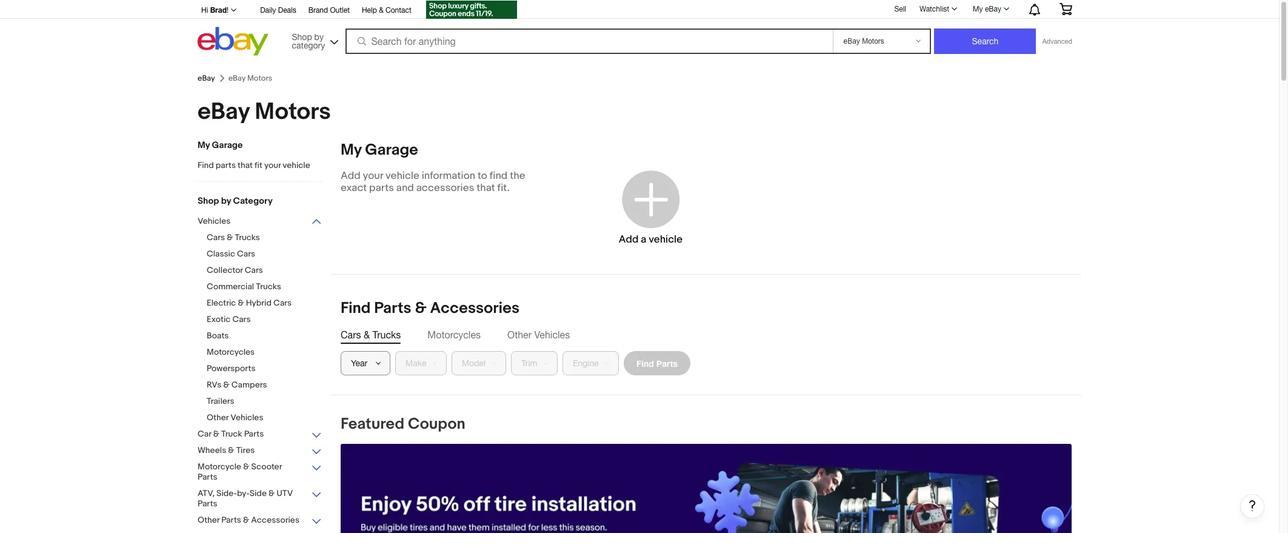 Task type: describe. For each thing, give the bounding box(es) containing it.
parts inside add your vehicle information to find the exact parts and accessories that fit.
[[369, 182, 394, 194]]

vehicle for add your vehicle information to find the exact parts and accessories that fit.
[[386, 170, 420, 182]]

ebay motors
[[198, 98, 331, 126]]

electric
[[207, 298, 236, 308]]

my inside the account navigation
[[973, 5, 983, 13]]

collector
[[207, 265, 243, 275]]

add your vehicle information to find the exact parts and accessories that fit.
[[341, 170, 525, 194]]

motorcycles inside vehicles cars & trucks classic cars collector cars commercial trucks electric & hybrid cars exotic cars boats motorcycles powersports rvs & campers trailers other vehicles car & truck parts wheels & tires motorcycle & scooter parts atv, side-by-side & utv parts other parts & accessories
[[207, 347, 255, 357]]

Search for anything text field
[[347, 30, 831, 53]]

utv
[[277, 488, 293, 498]]

shop by category banner
[[195, 0, 1082, 59]]

0 vertical spatial trucks
[[235, 232, 260, 243]]

rvs & campers link
[[207, 380, 331, 391]]

classic
[[207, 249, 235, 259]]

cars inside 'tab list'
[[341, 329, 361, 340]]

coupon
[[408, 415, 466, 434]]

a
[[641, 233, 647, 245]]

find for find parts that fit your vehicle
[[198, 160, 214, 170]]

find for find parts
[[637, 358, 654, 368]]

car
[[198, 429, 211, 439]]

ebay link
[[198, 73, 215, 83]]

find parts button
[[624, 351, 691, 375]]

1 horizontal spatial my garage
[[341, 141, 418, 159]]

hi brad !
[[201, 5, 229, 15]]

by for category
[[221, 195, 231, 207]]

shop by category
[[292, 32, 325, 50]]

help & contact
[[362, 6, 412, 15]]

boats
[[207, 330, 229, 341]]

sell
[[895, 5, 907, 13]]

my ebay link
[[967, 2, 1015, 16]]

1 vertical spatial other
[[207, 412, 229, 423]]

featured
[[341, 415, 405, 434]]

daily deals link
[[260, 4, 296, 18]]

brand outlet link
[[308, 4, 350, 18]]

brand outlet
[[308, 6, 350, 15]]

help
[[362, 6, 377, 15]]

1 vertical spatial vehicles
[[535, 329, 570, 340]]

that inside add your vehicle information to find the exact parts and accessories that fit.
[[477, 182, 495, 194]]

add a vehicle
[[619, 233, 683, 245]]

add a vehicle button
[[576, 153, 726, 262]]

0 vertical spatial parts
[[216, 160, 236, 170]]

featured coupon
[[341, 415, 466, 434]]

garage inside main content
[[365, 141, 418, 159]]

find parts that fit your vehicle link
[[198, 160, 322, 172]]

electric & hybrid cars link
[[207, 298, 331, 309]]

powersports
[[207, 363, 256, 374]]

vehicle for add a vehicle
[[649, 233, 683, 245]]

shop for shop by category
[[292, 32, 312, 42]]

trailers link
[[207, 396, 331, 408]]

cars & trucks link
[[207, 232, 331, 244]]

hi
[[201, 6, 208, 15]]

find parts
[[637, 358, 678, 368]]

contact
[[386, 6, 412, 15]]

your shopping cart image
[[1059, 3, 1073, 15]]

vehicles button
[[198, 216, 322, 227]]

trucks inside 'tab list'
[[373, 329, 401, 340]]

atv, side-by-side & utv parts button
[[198, 488, 322, 510]]

trailers
[[207, 396, 234, 406]]

fit.
[[498, 182, 510, 194]]

motorcycle & scooter parts button
[[198, 461, 322, 483]]

deals
[[278, 6, 296, 15]]

commercial trucks link
[[207, 281, 331, 293]]

by for category
[[314, 32, 324, 42]]

truck
[[221, 429, 242, 439]]

watchlist
[[920, 5, 950, 13]]

exact
[[341, 182, 367, 194]]

0 horizontal spatial garage
[[212, 139, 243, 151]]

brand
[[308, 6, 328, 15]]

enjoy 50% off tire installation image
[[341, 444, 1072, 533]]

collector cars link
[[207, 265, 331, 277]]

accessories inside vehicles cars & trucks classic cars collector cars commercial trucks electric & hybrid cars exotic cars boats motorcycles powersports rvs & campers trailers other vehicles car & truck parts wheels & tires motorcycle & scooter parts atv, side-by-side & utv parts other parts & accessories
[[251, 515, 300, 525]]

advanced
[[1043, 38, 1073, 45]]

sell link
[[889, 5, 912, 13]]

hybrid
[[246, 298, 272, 308]]

other parts & accessories button
[[198, 515, 322, 526]]

my ebay
[[973, 5, 1002, 13]]

side-
[[217, 488, 237, 498]]



Task type: vqa. For each thing, say whether or not it's contained in the screenshot.
Add your vehicle information to find the exact parts and accessories that fit.
yes



Task type: locate. For each thing, give the bounding box(es) containing it.
0 vertical spatial vehicles
[[198, 216, 231, 226]]

tab list containing cars & trucks
[[341, 328, 1072, 341]]

1 vertical spatial motorcycles
[[207, 347, 255, 357]]

my garage up exact
[[341, 141, 418, 159]]

garage up find parts that fit your vehicle
[[212, 139, 243, 151]]

my
[[973, 5, 983, 13], [198, 139, 210, 151], [341, 141, 362, 159]]

2 vertical spatial trucks
[[373, 329, 401, 340]]

parts left the fit
[[216, 160, 236, 170]]

0 vertical spatial find
[[198, 160, 214, 170]]

the
[[510, 170, 525, 182]]

account navigation
[[195, 0, 1082, 21]]

0 horizontal spatial add
[[341, 170, 361, 182]]

wheels
[[198, 445, 226, 455]]

garage
[[212, 139, 243, 151], [365, 141, 418, 159]]

0 horizontal spatial my garage
[[198, 139, 243, 151]]

by-
[[237, 488, 250, 498]]

that left the fit
[[238, 160, 253, 170]]

add inside button
[[619, 233, 639, 245]]

exotic cars link
[[207, 314, 331, 326]]

add left a
[[619, 233, 639, 245]]

tab list
[[341, 328, 1072, 341]]

help, opens dialogs image
[[1247, 500, 1259, 512]]

outlet
[[330, 6, 350, 15]]

2 horizontal spatial my
[[973, 5, 983, 13]]

that left fit.
[[477, 182, 495, 194]]

category
[[292, 40, 325, 50]]

1 horizontal spatial garage
[[365, 141, 418, 159]]

my up find parts that fit your vehicle
[[198, 139, 210, 151]]

shop down deals
[[292, 32, 312, 42]]

atv,
[[198, 488, 215, 498]]

1 horizontal spatial shop
[[292, 32, 312, 42]]

motors
[[255, 98, 331, 126]]

ebay inside my ebay link
[[985, 5, 1002, 13]]

1 vertical spatial trucks
[[256, 281, 281, 292]]

2 vertical spatial other
[[198, 515, 220, 525]]

0 vertical spatial that
[[238, 160, 253, 170]]

find
[[490, 170, 508, 182]]

0 horizontal spatial shop
[[198, 195, 219, 207]]

brad
[[210, 5, 227, 15]]

add a vehicle image
[[619, 167, 683, 231]]

1 horizontal spatial by
[[314, 32, 324, 42]]

trucks
[[235, 232, 260, 243], [256, 281, 281, 292], [373, 329, 401, 340]]

get the coupon image
[[426, 1, 517, 19]]

shop by category button
[[287, 27, 341, 53]]

1 vertical spatial ebay
[[198, 73, 215, 83]]

parts
[[216, 160, 236, 170], [369, 182, 394, 194]]

!
[[227, 6, 229, 15]]

motorcycles down find parts & accessories
[[428, 329, 481, 340]]

to
[[478, 170, 487, 182]]

0 horizontal spatial motorcycles
[[207, 347, 255, 357]]

vehicle inside add your vehicle information to find the exact parts and accessories that fit.
[[386, 170, 420, 182]]

2 horizontal spatial find
[[637, 358, 654, 368]]

shop for shop by category
[[198, 195, 219, 207]]

campers
[[231, 380, 267, 390]]

1 vertical spatial shop
[[198, 195, 219, 207]]

other vehicles link
[[207, 412, 331, 424]]

exotic
[[207, 314, 231, 324]]

vehicles
[[198, 216, 231, 226], [535, 329, 570, 340], [231, 412, 264, 423]]

my garage up find parts that fit your vehicle
[[198, 139, 243, 151]]

0 vertical spatial shop
[[292, 32, 312, 42]]

add for add your vehicle information to find the exact parts and accessories that fit.
[[341, 170, 361, 182]]

1 vertical spatial add
[[619, 233, 639, 245]]

vehicle inside button
[[649, 233, 683, 245]]

shop inside shop by category
[[292, 32, 312, 42]]

find parts that fit your vehicle
[[198, 160, 310, 170]]

other inside 'tab list'
[[508, 329, 532, 340]]

category
[[233, 195, 273, 207]]

& inside the account navigation
[[379, 6, 384, 15]]

shop by category
[[198, 195, 273, 207]]

help & contact link
[[362, 4, 412, 18]]

1 vertical spatial find
[[341, 299, 371, 318]]

daily deals
[[260, 6, 296, 15]]

0 horizontal spatial vehicle
[[283, 160, 310, 170]]

1 horizontal spatial parts
[[369, 182, 394, 194]]

1 horizontal spatial accessories
[[430, 299, 520, 318]]

scooter
[[251, 461, 282, 472]]

motorcycles link
[[207, 347, 331, 358]]

2 vertical spatial find
[[637, 358, 654, 368]]

0 vertical spatial motorcycles
[[428, 329, 481, 340]]

find parts & accessories
[[341, 299, 520, 318]]

0 vertical spatial accessories
[[430, 299, 520, 318]]

trucks down vehicles dropdown button
[[235, 232, 260, 243]]

2 vertical spatial ebay
[[198, 98, 250, 126]]

find for find parts & accessories
[[341, 299, 371, 318]]

1 vertical spatial parts
[[369, 182, 394, 194]]

fit
[[255, 160, 262, 170]]

by left category
[[221, 195, 231, 207]]

0 horizontal spatial parts
[[216, 160, 236, 170]]

daily
[[260, 6, 276, 15]]

wheels & tires button
[[198, 445, 322, 457]]

1 vertical spatial accessories
[[251, 515, 300, 525]]

1 horizontal spatial my
[[341, 141, 362, 159]]

2 horizontal spatial vehicle
[[649, 233, 683, 245]]

add
[[341, 170, 361, 182], [619, 233, 639, 245]]

watchlist link
[[913, 2, 963, 16]]

None text field
[[341, 444, 1072, 533]]

and
[[396, 182, 414, 194]]

ebay
[[985, 5, 1002, 13], [198, 73, 215, 83], [198, 98, 250, 126]]

information
[[422, 170, 476, 182]]

1 horizontal spatial add
[[619, 233, 639, 245]]

find inside find parts that fit your vehicle link
[[198, 160, 214, 170]]

powersports link
[[207, 363, 331, 375]]

0 vertical spatial add
[[341, 170, 361, 182]]

classic cars link
[[207, 249, 331, 260]]

0 horizontal spatial accessories
[[251, 515, 300, 525]]

accessories
[[416, 182, 474, 194]]

advanced link
[[1037, 29, 1079, 53]]

motorcycles up powersports
[[207, 347, 255, 357]]

your right the fit
[[264, 160, 281, 170]]

ebay for ebay
[[198, 73, 215, 83]]

vehicle right a
[[649, 233, 683, 245]]

1 horizontal spatial find
[[341, 299, 371, 318]]

add for add a vehicle
[[619, 233, 639, 245]]

side
[[250, 488, 267, 498]]

car & truck parts button
[[198, 429, 322, 440]]

main content
[[331, 141, 1265, 533]]

vehicles cars & trucks classic cars collector cars commercial trucks electric & hybrid cars exotic cars boats motorcycles powersports rvs & campers trailers other vehicles car & truck parts wheels & tires motorcycle & scooter parts atv, side-by-side & utv parts other parts & accessories
[[198, 216, 300, 525]]

add inside add your vehicle information to find the exact parts and accessories that fit.
[[341, 170, 361, 182]]

trucks down find parts & accessories
[[373, 329, 401, 340]]

rvs
[[207, 380, 222, 390]]

other vehicles
[[508, 329, 570, 340]]

shop
[[292, 32, 312, 42], [198, 195, 219, 207]]

tires
[[236, 445, 255, 455]]

& inside 'tab list'
[[364, 329, 370, 340]]

garage up 'and'
[[365, 141, 418, 159]]

by inside shop by category
[[314, 32, 324, 42]]

None submit
[[935, 29, 1037, 54]]

1 horizontal spatial vehicle
[[386, 170, 420, 182]]

0 vertical spatial ebay
[[985, 5, 1002, 13]]

your
[[264, 160, 281, 170], [363, 170, 383, 182]]

by down brand
[[314, 32, 324, 42]]

boats link
[[207, 330, 331, 342]]

1 horizontal spatial motorcycles
[[428, 329, 481, 340]]

0 horizontal spatial find
[[198, 160, 214, 170]]

parts
[[374, 299, 412, 318], [657, 358, 678, 368], [244, 429, 264, 439], [198, 472, 217, 482], [198, 498, 217, 509], [221, 515, 241, 525]]

other
[[508, 329, 532, 340], [207, 412, 229, 423], [198, 515, 220, 525]]

0 vertical spatial other
[[508, 329, 532, 340]]

main content containing my garage
[[331, 141, 1265, 533]]

0 horizontal spatial my
[[198, 139, 210, 151]]

find
[[198, 160, 214, 170], [341, 299, 371, 318], [637, 358, 654, 368]]

&
[[379, 6, 384, 15], [227, 232, 233, 243], [238, 298, 244, 308], [415, 299, 427, 318], [364, 329, 370, 340], [223, 380, 230, 390], [213, 429, 219, 439], [228, 445, 234, 455], [243, 461, 249, 472], [269, 488, 275, 498], [243, 515, 249, 525]]

your inside add your vehicle information to find the exact parts and accessories that fit.
[[363, 170, 383, 182]]

2 vertical spatial vehicles
[[231, 412, 264, 423]]

my up exact
[[341, 141, 362, 159]]

none submit inside shop by category banner
[[935, 29, 1037, 54]]

shop left category
[[198, 195, 219, 207]]

motorcycle
[[198, 461, 241, 472]]

1 vertical spatial that
[[477, 182, 495, 194]]

cars & trucks
[[341, 329, 401, 340]]

cars
[[207, 232, 225, 243], [237, 249, 255, 259], [245, 265, 263, 275], [274, 298, 292, 308], [232, 314, 251, 324], [341, 329, 361, 340]]

0 horizontal spatial that
[[238, 160, 253, 170]]

vehicle right the fit
[[283, 160, 310, 170]]

parts left 'and'
[[369, 182, 394, 194]]

1 horizontal spatial your
[[363, 170, 383, 182]]

my garage
[[198, 139, 243, 151], [341, 141, 418, 159]]

ebay for ebay motors
[[198, 98, 250, 126]]

0 vertical spatial by
[[314, 32, 324, 42]]

my right watchlist link
[[973, 5, 983, 13]]

your left 'and'
[[363, 170, 383, 182]]

commercial
[[207, 281, 254, 292]]

0 horizontal spatial your
[[264, 160, 281, 170]]

0 horizontal spatial by
[[221, 195, 231, 207]]

1 horizontal spatial that
[[477, 182, 495, 194]]

find inside find parts button
[[637, 358, 654, 368]]

1 vertical spatial by
[[221, 195, 231, 207]]

vehicle
[[283, 160, 310, 170], [386, 170, 420, 182], [649, 233, 683, 245]]

vehicle left information
[[386, 170, 420, 182]]

trucks down collector cars link
[[256, 281, 281, 292]]

by
[[314, 32, 324, 42], [221, 195, 231, 207]]

parts inside button
[[657, 358, 678, 368]]

add left 'and'
[[341, 170, 361, 182]]



